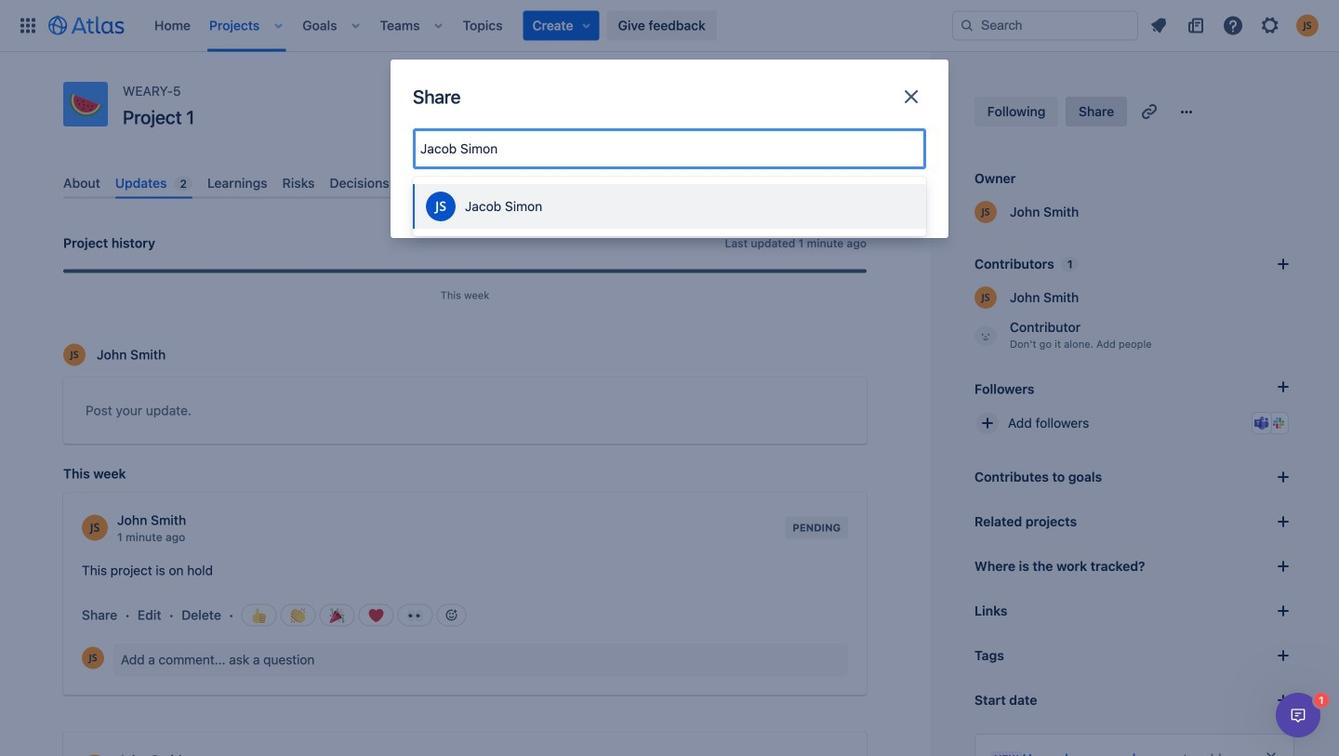 Task type: locate. For each thing, give the bounding box(es) containing it.
search image
[[960, 18, 975, 33]]

Main content area, start typing to enter text. text field
[[86, 400, 844, 428]]

None search field
[[952, 11, 1138, 40]]

:thumbsup: image
[[252, 608, 266, 623], [252, 608, 266, 623]]

:clap: image
[[291, 608, 306, 623]]

add follower image
[[976, 412, 999, 434]]

msteams logo showing  channels are connected to this project image
[[1254, 416, 1269, 431]]

top element
[[11, 0, 952, 52]]

None text field
[[420, 139, 501, 158]]

:heart: image
[[369, 608, 384, 623], [369, 608, 384, 623]]

:tada: image
[[330, 608, 345, 623], [330, 608, 345, 623]]

help image
[[1222, 14, 1244, 37]]

:eyes: image
[[408, 608, 423, 623]]

banner
[[0, 0, 1339, 52]]

tab list
[[56, 168, 874, 199]]

close banner image
[[1264, 750, 1279, 756]]

dialog
[[1276, 693, 1321, 737]]



Task type: describe. For each thing, give the bounding box(es) containing it.
Search field
[[952, 11, 1138, 40]]

close modal image
[[900, 86, 923, 108]]

:eyes: image
[[408, 608, 423, 623]]

slack logo showing nan channels are connected to this project image
[[1271, 416, 1286, 431]]

add a follower image
[[1272, 376, 1294, 398]]

:clap: image
[[291, 608, 306, 623]]



Task type: vqa. For each thing, say whether or not it's contained in the screenshot.
Search Field
yes



